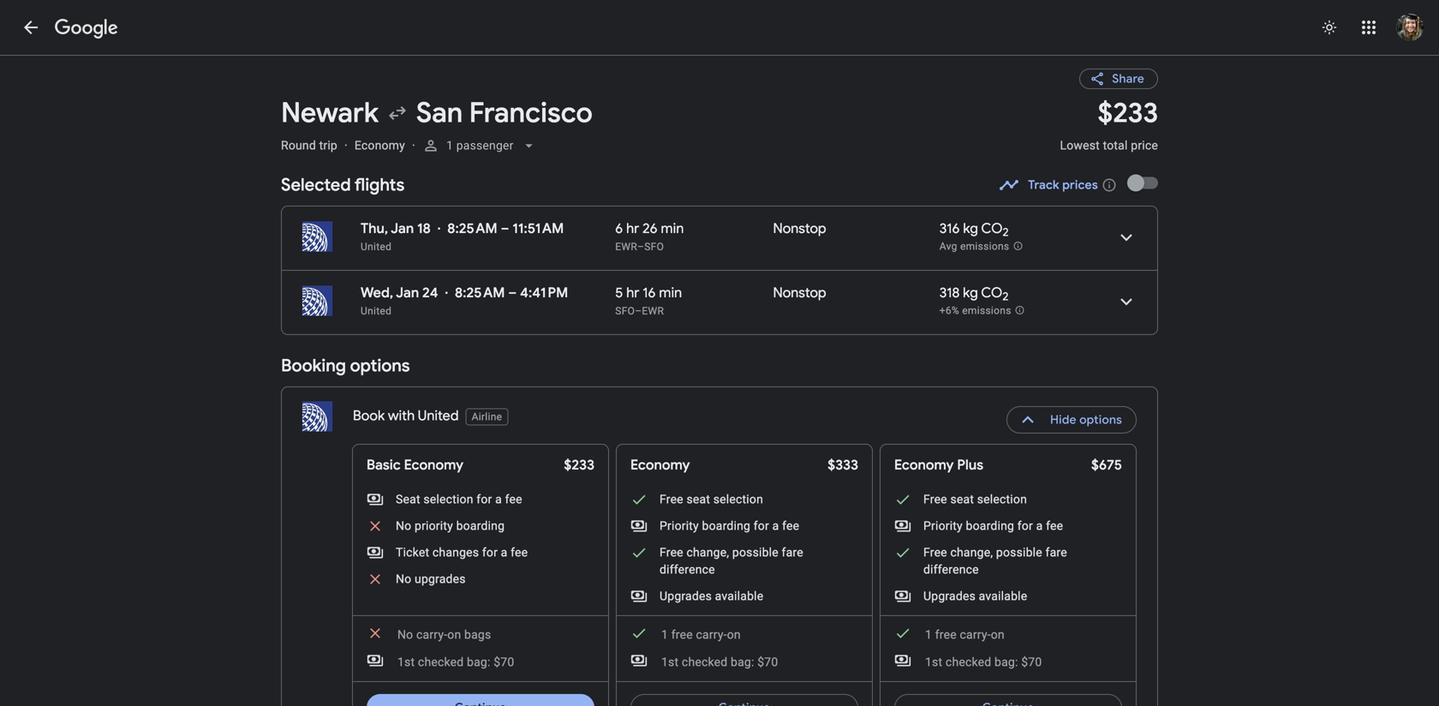 Task type: describe. For each thing, give the bounding box(es) containing it.
share
[[1113, 71, 1145, 87]]

1st for economy plus
[[926, 655, 943, 669]]

min for 5 hr 16 min
[[659, 284, 682, 302]]

no for no carry-on bags
[[398, 628, 413, 642]]

8:25 am for 8:25 am – 11:51 am
[[448, 220, 498, 237]]

5
[[616, 284, 623, 302]]

– left arrival time: 4:41 pm. 'text box'
[[508, 284, 517, 302]]

possible for economy
[[733, 545, 779, 560]]

upgrades
[[415, 572, 466, 586]]

booking options
[[281, 355, 410, 377]]

emissions for 318 kg co
[[963, 305, 1012, 317]]

united for wed,
[[361, 305, 392, 317]]

basic economy
[[367, 456, 464, 474]]

options for hide options
[[1080, 412, 1123, 428]]

bags
[[464, 628, 491, 642]]

united for thu,
[[361, 241, 392, 253]]

book with united
[[353, 407, 459, 425]]

 image for wed, jan 24
[[445, 285, 448, 302]]

2 for 316 kg co
[[1003, 225, 1009, 240]]

booking
[[281, 355, 346, 377]]

options for booking options
[[350, 355, 410, 377]]

no upgrades
[[396, 572, 466, 586]]

8:25 am for 8:25 am – 4:41 pm
[[455, 284, 505, 302]]

nonstop flight. element for 5 hr 16 min
[[773, 284, 827, 304]]

jan for wed,
[[396, 284, 419, 302]]

$675
[[1092, 456, 1123, 474]]

upgrades available for economy plus
[[924, 589, 1028, 603]]

changes
[[433, 545, 479, 560]]

lowest
[[1060, 138, 1100, 153]]

1 for economy plus
[[926, 628, 932, 642]]

francisco
[[469, 96, 593, 131]]

 image for thu, jan 18
[[438, 220, 441, 237]]

+6%
[[940, 305, 960, 317]]

share button
[[1080, 69, 1159, 89]]

thu,
[[361, 220, 388, 237]]

total duration 6 hr 26 min. element
[[616, 220, 773, 240]]

with
[[388, 407, 415, 425]]

$233 for $233 lowest total price
[[1098, 96, 1159, 131]]

priority boarding for a fee for economy
[[660, 519, 800, 533]]

8:25 am – 11:51 am
[[448, 220, 564, 237]]

plus
[[958, 456, 984, 474]]

$233 for $233
[[564, 456, 595, 474]]

seat for economy plus
[[951, 492, 974, 506]]

2 for 318 kg co
[[1003, 289, 1009, 304]]

airline
[[472, 411, 502, 423]]

departing flight on thursday, january 18. leaves newark liberty international airport at 8:25 am on thursday, january 18 and arrives at san francisco international airport at 11:51 am on thursday, january 18. element
[[361, 220, 564, 237]]

co for 316 kg co
[[982, 220, 1003, 237]]

sfo inside 5 hr 16 min sfo – ewr
[[616, 305, 635, 317]]

total duration 5 hr 16 min. element
[[616, 284, 773, 304]]

flight details. departing flight on thursday, january 18. leaves newark liberty international airport at 8:25 am on thursday, january 18 and arrives at san francisco international airport at 11:51 am on thursday, january 18. image
[[1106, 217, 1147, 258]]

ewr inside 5 hr 16 min sfo – ewr
[[642, 305, 664, 317]]

price
[[1131, 138, 1159, 153]]

$233 lowest total price
[[1060, 96, 1159, 153]]

emissions for 316 kg co
[[961, 241, 1010, 253]]

– right 8:25 am text box
[[501, 220, 509, 237]]

no carry-on bags
[[398, 628, 491, 642]]

upgrades available for economy
[[660, 589, 764, 603]]

seat for economy
[[687, 492, 710, 506]]

prices
[[1063, 177, 1099, 193]]

ewr inside 6 hr 26 min ewr – sfo
[[616, 241, 638, 253]]

boarding for economy plus
[[966, 519, 1015, 533]]

learn more about tracked prices image
[[1102, 177, 1117, 193]]

2 $70 from the left
[[758, 655, 778, 669]]

priority boarding for a fee for economy plus
[[924, 519, 1064, 533]]

san
[[416, 96, 463, 131]]

1 carry- from the left
[[416, 628, 448, 642]]

free change, possible fare difference for economy plus
[[924, 545, 1068, 577]]

passenger
[[456, 138, 514, 153]]

basic
[[367, 456, 401, 474]]

fare for $675
[[1046, 545, 1068, 560]]

first checked bag costs 70 us dollars element for basic economy
[[367, 652, 515, 671]]

ticket
[[396, 545, 430, 560]]

+6% emissions
[[940, 305, 1012, 317]]

seat selection for a fee
[[396, 492, 523, 506]]

book
[[353, 407, 385, 425]]

track prices
[[1029, 177, 1099, 193]]

track
[[1029, 177, 1060, 193]]

round trip
[[281, 138, 338, 153]]

carry- for economy plus
[[960, 628, 991, 642]]

2 vertical spatial united
[[418, 407, 459, 425]]

sfo inside 6 hr 26 min ewr – sfo
[[645, 241, 664, 253]]

checked for economy plus
[[946, 655, 992, 669]]

upgrades for economy plus
[[924, 589, 976, 603]]

boarding for economy
[[702, 519, 751, 533]]

24
[[423, 284, 438, 302]]

go back image
[[21, 17, 41, 38]]

co for 318 kg co
[[981, 284, 1003, 302]]

233 us dollars element
[[1098, 96, 1159, 131]]

ticket changes for a fee
[[396, 545, 528, 560]]

jan for thu,
[[391, 220, 414, 237]]

6
[[616, 220, 623, 237]]

1 for economy
[[662, 628, 668, 642]]



Task type: vqa. For each thing, say whether or not it's contained in the screenshot.
the Flight details. Return flight on Wednesday, January 24. Leaves San Francisco International Airport at 8:25 AM on Wednesday, January 24 and arrives at Newark Liberty International Airport at 4:41 PM on Wednesday, January 24. icon
yes



Task type: locate. For each thing, give the bounding box(es) containing it.
0 vertical spatial hr
[[627, 220, 640, 237]]

2 boarding from the left
[[702, 519, 751, 533]]

4:41 pm
[[520, 284, 568, 302]]

no for no priority boarding
[[396, 519, 412, 533]]

1 vertical spatial 2
[[1003, 289, 1009, 304]]

1 horizontal spatial selection
[[714, 492, 764, 506]]

3 first checked bag costs 70 us dollars element from the left
[[895, 652, 1042, 671]]

2 kg from the top
[[963, 284, 979, 302]]

no down seat
[[396, 519, 412, 533]]

1 free carry-on for economy plus
[[926, 628, 1005, 642]]

priority
[[415, 519, 453, 533]]

0 horizontal spatial  image
[[438, 220, 441, 237]]

– down total duration 5 hr 16 min. element
[[635, 305, 642, 317]]

8:25 am right 18
[[448, 220, 498, 237]]

1 vertical spatial 8:25 am
[[455, 284, 505, 302]]

hr right 6
[[627, 220, 640, 237]]

2 change, from the left
[[951, 545, 993, 560]]

sfo
[[645, 241, 664, 253], [616, 305, 635, 317]]

change appearance image
[[1309, 7, 1351, 48]]

$70
[[494, 655, 515, 669], [758, 655, 778, 669], [1022, 655, 1042, 669]]

1 horizontal spatial free change, possible fare difference
[[924, 545, 1068, 577]]

3 carry- from the left
[[960, 628, 991, 642]]

min right 26
[[661, 220, 684, 237]]

2 upgrades from the left
[[924, 589, 976, 603]]

economy plus
[[895, 456, 984, 474]]

1 vertical spatial ewr
[[642, 305, 664, 317]]

0 vertical spatial emissions
[[961, 241, 1010, 253]]

8:25 am
[[448, 220, 498, 237], [455, 284, 505, 302]]

1 vertical spatial nonstop flight. element
[[773, 284, 827, 304]]

2 free change, possible fare difference from the left
[[924, 545, 1068, 577]]

1 vertical spatial min
[[659, 284, 682, 302]]

1 horizontal spatial on
[[727, 628, 741, 642]]

318
[[940, 284, 960, 302]]

2 priority from the left
[[924, 519, 963, 533]]

return flight on wednesday, january 24. leaves san francisco international airport at 8:25 am on wednesday, january 24 and arrives at newark liberty international airport at 4:41 pm on wednesday, january 24. element
[[361, 284, 568, 302]]

free seat selection for economy plus
[[924, 492, 1028, 506]]

2 horizontal spatial 1st checked bag: $70
[[926, 655, 1042, 669]]

selection
[[424, 492, 474, 506], [714, 492, 764, 506], [978, 492, 1028, 506]]

ewr down 16 on the top left of page
[[642, 305, 664, 317]]

3 $70 from the left
[[1022, 655, 1042, 669]]

2 upgrades available from the left
[[924, 589, 1028, 603]]

3 boarding from the left
[[966, 519, 1015, 533]]

0 horizontal spatial $233
[[564, 456, 595, 474]]

free for economy plus
[[936, 628, 957, 642]]

1 horizontal spatial 1st checked bag: $70
[[662, 655, 778, 669]]

– inside 5 hr 16 min sfo – ewr
[[635, 305, 642, 317]]

carry-
[[416, 628, 448, 642], [696, 628, 727, 642], [960, 628, 991, 642]]

2 horizontal spatial on
[[991, 628, 1005, 642]]

possible
[[733, 545, 779, 560], [997, 545, 1043, 560]]

2 up "avg emissions" on the top right of the page
[[1003, 225, 1009, 240]]

0 horizontal spatial  image
[[344, 138, 348, 153]]

$233
[[1098, 96, 1159, 131], [564, 456, 595, 474]]

emissions down 316 kg co 2
[[961, 241, 1010, 253]]

1 boarding from the left
[[456, 519, 505, 533]]

co
[[982, 220, 1003, 237], [981, 284, 1003, 302]]

free for economy
[[672, 628, 693, 642]]

options right hide
[[1080, 412, 1123, 428]]

1 vertical spatial jan
[[396, 284, 419, 302]]

bag:
[[467, 655, 491, 669], [731, 655, 755, 669], [995, 655, 1019, 669]]

checked for economy
[[682, 655, 728, 669]]

16
[[643, 284, 656, 302]]

Departure time: 8:25 AM. text field
[[448, 220, 498, 237]]

2 nonstop from the top
[[773, 284, 827, 302]]

0 vertical spatial jan
[[391, 220, 414, 237]]

upgrades for economy
[[660, 589, 712, 603]]

bag: for basic
[[467, 655, 491, 669]]

ewr
[[616, 241, 638, 253], [642, 305, 664, 317]]

hide options button
[[1007, 399, 1137, 440]]

0 horizontal spatial ewr
[[616, 241, 638, 253]]

2 first checked bag costs 70 us dollars element from the left
[[631, 652, 778, 671]]

0 horizontal spatial seat
[[687, 492, 710, 506]]

2 1st checked bag: $70 from the left
[[662, 655, 778, 669]]

0 vertical spatial nonstop
[[773, 220, 827, 237]]

upgrades
[[660, 589, 712, 603], [924, 589, 976, 603]]

0 vertical spatial nonstop flight. element
[[773, 220, 827, 240]]

nonstop flight. element for 6 hr 26 min
[[773, 220, 827, 240]]

min inside 5 hr 16 min sfo – ewr
[[659, 284, 682, 302]]

free change, possible fare difference
[[660, 545, 804, 577], [924, 545, 1068, 577]]

1 $70 from the left
[[494, 655, 515, 669]]

options inside dropdown button
[[1080, 412, 1123, 428]]

0 horizontal spatial possible
[[733, 545, 779, 560]]

1 co from the top
[[982, 220, 1003, 237]]

selection for economy
[[714, 492, 764, 506]]

6 hr 26 min ewr – sfo
[[616, 220, 684, 253]]

first checked bag costs 70 us dollars element for economy plus
[[895, 652, 1042, 671]]

seat
[[396, 492, 421, 506]]

free
[[672, 628, 693, 642], [936, 628, 957, 642]]

1 change, from the left
[[687, 545, 729, 560]]

1 horizontal spatial 1
[[662, 628, 668, 642]]

1 2 from the top
[[1003, 225, 1009, 240]]

checked
[[418, 655, 464, 669], [682, 655, 728, 669], [946, 655, 992, 669]]

on for economy
[[727, 628, 741, 642]]

2 free seat selection from the left
[[924, 492, 1028, 506]]

– inside 6 hr 26 min ewr – sfo
[[638, 241, 645, 253]]

0 horizontal spatial 1
[[446, 138, 453, 153]]

1 on from the left
[[448, 628, 461, 642]]

united down wed,
[[361, 305, 392, 317]]

1 vertical spatial hr
[[627, 284, 640, 302]]

2 free from the left
[[936, 628, 957, 642]]

1 priority boarding for a fee from the left
[[660, 519, 800, 533]]

1 vertical spatial co
[[981, 284, 1003, 302]]

0 horizontal spatial difference
[[660, 563, 715, 577]]

1 difference from the left
[[660, 563, 715, 577]]

kg up the +6% emissions
[[963, 284, 979, 302]]

1 bag: from the left
[[467, 655, 491, 669]]

1 horizontal spatial change,
[[951, 545, 993, 560]]

checked for basic economy
[[418, 655, 464, 669]]

selection for economy plus
[[978, 492, 1028, 506]]

0 vertical spatial 2
[[1003, 225, 1009, 240]]

hide options
[[1051, 412, 1123, 428]]

0 vertical spatial options
[[350, 355, 410, 377]]

no down ticket
[[396, 572, 412, 586]]

0 horizontal spatial sfo
[[616, 305, 635, 317]]

options up book
[[350, 355, 410, 377]]

san francisco
[[416, 96, 593, 131]]

0 horizontal spatial upgrades
[[660, 589, 712, 603]]

2 hr from the top
[[627, 284, 640, 302]]

united right with
[[418, 407, 459, 425]]

0 vertical spatial united
[[361, 241, 392, 253]]

available
[[715, 589, 764, 603], [979, 589, 1028, 603]]

hr for 5
[[627, 284, 640, 302]]

no down "no upgrades"
[[398, 628, 413, 642]]

0 horizontal spatial first checked bag costs 70 us dollars element
[[367, 652, 515, 671]]

1 horizontal spatial upgrades available
[[924, 589, 1028, 603]]

free seat selection
[[660, 492, 764, 506], [924, 492, 1028, 506]]

0 horizontal spatial priority boarding for a fee
[[660, 519, 800, 533]]

1 horizontal spatial $70
[[758, 655, 778, 669]]

2 vertical spatial no
[[398, 628, 413, 642]]

3 on from the left
[[991, 628, 1005, 642]]

difference for economy
[[660, 563, 715, 577]]

2 horizontal spatial $70
[[1022, 655, 1042, 669]]

2 carry- from the left
[[696, 628, 727, 642]]

sfo down 26
[[645, 241, 664, 253]]

no priority boarding
[[396, 519, 505, 533]]

2 possible from the left
[[997, 545, 1043, 560]]

26
[[643, 220, 658, 237]]

2 co from the top
[[981, 284, 1003, 302]]

co inside 316 kg co 2
[[982, 220, 1003, 237]]

1 upgrades available from the left
[[660, 589, 764, 603]]

available for economy plus
[[979, 589, 1028, 603]]

– down 26
[[638, 241, 645, 253]]

2 on from the left
[[727, 628, 741, 642]]

round
[[281, 138, 316, 153]]

0 vertical spatial $233
[[1098, 96, 1159, 131]]

sfo down 5
[[616, 305, 635, 317]]

0 vertical spatial min
[[661, 220, 684, 237]]

priority for economy plus
[[924, 519, 963, 533]]

nonstop for 5 hr 16 min
[[773, 284, 827, 302]]

flights
[[355, 174, 405, 196]]

1 horizontal spatial priority boarding for a fee
[[924, 519, 1064, 533]]

2 horizontal spatial selection
[[978, 492, 1028, 506]]

0 horizontal spatial on
[[448, 628, 461, 642]]

list containing thu, jan 18
[[282, 207, 1158, 334]]

 image right 18
[[438, 220, 441, 237]]

1 first checked bag costs 70 us dollars element from the left
[[367, 652, 515, 671]]

hr right 5
[[627, 284, 640, 302]]

2 horizontal spatial checked
[[946, 655, 992, 669]]

1 vertical spatial emissions
[[963, 305, 1012, 317]]

$70 for basic
[[494, 655, 515, 669]]

on
[[448, 628, 461, 642], [727, 628, 741, 642], [991, 628, 1005, 642]]

min right 16 on the top left of page
[[659, 284, 682, 302]]

0 horizontal spatial options
[[350, 355, 410, 377]]

2 inside 318 kg co 2
[[1003, 289, 1009, 304]]

3 selection from the left
[[978, 492, 1028, 506]]

min inside 6 hr 26 min ewr – sfo
[[661, 220, 684, 237]]

1 horizontal spatial checked
[[682, 655, 728, 669]]

318 kg co 2
[[940, 284, 1009, 304]]

 image right 24
[[445, 285, 448, 302]]

1st checked bag: $70
[[398, 655, 515, 669], [662, 655, 778, 669], [926, 655, 1042, 669]]

1 vertical spatial sfo
[[616, 305, 635, 317]]

1 hr from the top
[[627, 220, 640, 237]]

wed, jan 24
[[361, 284, 438, 302]]

boarding
[[456, 519, 505, 533], [702, 519, 751, 533], [966, 519, 1015, 533]]

no for no upgrades
[[396, 572, 412, 586]]

Newark to San Francisco and back text field
[[281, 96, 1040, 131]]

3 1st from the left
[[926, 655, 943, 669]]

1 1st from the left
[[398, 655, 415, 669]]

0 horizontal spatial fare
[[782, 545, 804, 560]]

1 seat from the left
[[687, 492, 710, 506]]

2 1 free carry-on from the left
[[926, 628, 1005, 642]]

1 free carry-on for economy
[[662, 628, 741, 642]]

1 horizontal spatial 1 free carry-on
[[926, 628, 1005, 642]]

1 passenger button
[[415, 125, 545, 166]]

nonstop for 6 hr 26 min
[[773, 220, 827, 237]]

0 vertical spatial 8:25 am
[[448, 220, 498, 237]]

kg inside 318 kg co 2
[[963, 284, 979, 302]]

1  image from the left
[[344, 138, 348, 153]]

2
[[1003, 225, 1009, 240], [1003, 289, 1009, 304]]

 image inside departing flight on thursday, january 18. leaves newark liberty international airport at 8:25 am on thursday, january 18 and arrives at san francisco international airport at 11:51 am on thursday, january 18. element
[[438, 220, 441, 237]]

1 vertical spatial nonstop
[[773, 284, 827, 302]]

2 difference from the left
[[924, 563, 979, 577]]

 image
[[438, 220, 441, 237], [445, 285, 448, 302]]

3 checked from the left
[[946, 655, 992, 669]]

change,
[[687, 545, 729, 560], [951, 545, 993, 560]]

1st for basic economy
[[398, 655, 415, 669]]

united
[[361, 241, 392, 253], [361, 305, 392, 317], [418, 407, 459, 425]]

jan left 24
[[396, 284, 419, 302]]

1st checked bag: $70 for economy
[[926, 655, 1042, 669]]

1 passenger
[[446, 138, 514, 153]]

fare
[[782, 545, 804, 560], [1046, 545, 1068, 560]]

1 vertical spatial $233
[[564, 456, 595, 474]]

2 horizontal spatial 1st
[[926, 655, 943, 669]]

first checked bag costs 70 us dollars element for economy
[[631, 652, 778, 671]]

priority boarding for a fee
[[660, 519, 800, 533], [924, 519, 1064, 533]]

0 horizontal spatial 1 free carry-on
[[662, 628, 741, 642]]

thu, jan 18
[[361, 220, 431, 237]]

kg inside 316 kg co 2
[[964, 220, 979, 237]]

jan left 18
[[391, 220, 414, 237]]

1 horizontal spatial seat
[[951, 492, 974, 506]]

bag: for economy
[[995, 655, 1019, 669]]

1 horizontal spatial  image
[[412, 138, 415, 153]]

1 horizontal spatial 1st
[[662, 655, 679, 669]]

2 available from the left
[[979, 589, 1028, 603]]

possible for economy plus
[[997, 545, 1043, 560]]

avg emissions
[[940, 241, 1010, 253]]

 image
[[344, 138, 348, 153], [412, 138, 415, 153]]

priority
[[660, 519, 699, 533], [924, 519, 963, 533]]

2 bag: from the left
[[731, 655, 755, 669]]

united down thu,
[[361, 241, 392, 253]]

1 selection from the left
[[424, 492, 474, 506]]

change, for economy
[[687, 545, 729, 560]]

1 nonstop flight. element from the top
[[773, 220, 827, 240]]

1 horizontal spatial difference
[[924, 563, 979, 577]]

11:51 am
[[513, 220, 564, 237]]

1 horizontal spatial bag:
[[731, 655, 755, 669]]

loading results progress bar
[[0, 55, 1440, 58]]

emissions
[[961, 241, 1010, 253], [963, 305, 1012, 317]]

1 horizontal spatial first checked bag costs 70 us dollars element
[[631, 652, 778, 671]]

co inside 318 kg co 2
[[981, 284, 1003, 302]]

free
[[660, 492, 684, 506], [924, 492, 948, 506], [660, 545, 684, 560], [924, 545, 948, 560]]

0 horizontal spatial bag:
[[467, 655, 491, 669]]

2 horizontal spatial bag:
[[995, 655, 1019, 669]]

avg
[[940, 241, 958, 253]]

2  image from the left
[[412, 138, 415, 153]]

1 free seat selection from the left
[[660, 492, 764, 506]]

2 fare from the left
[[1046, 545, 1068, 560]]

list
[[282, 207, 1158, 334]]

1st checked bag: $70 for basic
[[398, 655, 515, 669]]

$70 for economy
[[1022, 655, 1042, 669]]

$333
[[828, 456, 859, 474]]

1 free change, possible fare difference from the left
[[660, 545, 804, 577]]

priority for economy
[[660, 519, 699, 533]]

8:25 am right 24
[[455, 284, 505, 302]]

main content
[[281, 55, 1159, 706]]

None text field
[[1060, 96, 1159, 168]]

1 checked from the left
[[418, 655, 464, 669]]

carry- for economy
[[696, 628, 727, 642]]

1 free carry-on
[[662, 628, 741, 642], [926, 628, 1005, 642]]

 image left the 1 passenger
[[412, 138, 415, 153]]

selected
[[281, 174, 351, 196]]

kg up "avg emissions" on the top right of the page
[[964, 220, 979, 237]]

hr for 6
[[627, 220, 640, 237]]

1 horizontal spatial  image
[[445, 285, 448, 302]]

emissions down 318 kg co 2
[[963, 305, 1012, 317]]

2 inside 316 kg co 2
[[1003, 225, 1009, 240]]

8:25 am – 4:41 pm
[[455, 284, 568, 302]]

1 horizontal spatial free
[[936, 628, 957, 642]]

0 vertical spatial kg
[[964, 220, 979, 237]]

1 vertical spatial no
[[396, 572, 412, 586]]

hr inside 5 hr 16 min sfo – ewr
[[627, 284, 640, 302]]

nonstop
[[773, 220, 827, 237], [773, 284, 827, 302]]

wed,
[[361, 284, 394, 302]]

2 checked from the left
[[682, 655, 728, 669]]

 image inside the return flight on wednesday, january 24. leaves san francisco international airport at 8:25 am on wednesday, january 24 and arrives at newark liberty international airport at 4:41 pm on wednesday, january 24. 'element'
[[445, 285, 448, 302]]

0 horizontal spatial priority
[[660, 519, 699, 533]]

0 vertical spatial ewr
[[616, 241, 638, 253]]

1 horizontal spatial $233
[[1098, 96, 1159, 131]]

0 horizontal spatial free change, possible fare difference
[[660, 545, 804, 577]]

Arrival time: 4:41 PM. text field
[[520, 284, 568, 302]]

kg for 316
[[964, 220, 979, 237]]

newark
[[281, 96, 379, 131]]

none text field containing $233
[[1060, 96, 1159, 168]]

1 vertical spatial united
[[361, 305, 392, 317]]

hr inside 6 hr 26 min ewr – sfo
[[627, 220, 640, 237]]

1 kg from the top
[[964, 220, 979, 237]]

0 horizontal spatial available
[[715, 589, 764, 603]]

trip
[[319, 138, 338, 153]]

5 hr 16 min sfo – ewr
[[616, 284, 682, 317]]

flight details. return flight on wednesday, january 24. leaves san francisco international airport at 8:25 am on wednesday, january 24 and arrives at newark liberty international airport at 4:41 pm on wednesday, january 24. image
[[1106, 281, 1147, 322]]

1 horizontal spatial free seat selection
[[924, 492, 1028, 506]]

2 nonstop flight. element from the top
[[773, 284, 827, 304]]

on for economy plus
[[991, 628, 1005, 642]]

co up the +6% emissions
[[981, 284, 1003, 302]]

1 possible from the left
[[733, 545, 779, 560]]

change, for economy plus
[[951, 545, 993, 560]]

0 horizontal spatial carry-
[[416, 628, 448, 642]]

difference for economy plus
[[924, 563, 979, 577]]

fare for $333
[[782, 545, 804, 560]]

free seat selection for economy
[[660, 492, 764, 506]]

1 upgrades from the left
[[660, 589, 712, 603]]

no
[[396, 519, 412, 533], [396, 572, 412, 586], [398, 628, 413, 642]]

1 horizontal spatial fare
[[1046, 545, 1068, 560]]

0 horizontal spatial boarding
[[456, 519, 505, 533]]

ewr down 6
[[616, 241, 638, 253]]

1 horizontal spatial priority
[[924, 519, 963, 533]]

1
[[446, 138, 453, 153], [662, 628, 668, 642], [926, 628, 932, 642]]

0 horizontal spatial free seat selection
[[660, 492, 764, 506]]

options
[[350, 355, 410, 377], [1080, 412, 1123, 428]]

1 priority from the left
[[660, 519, 699, 533]]

0 horizontal spatial $70
[[494, 655, 515, 669]]

0 horizontal spatial free
[[672, 628, 693, 642]]

1st
[[398, 655, 415, 669], [662, 655, 679, 669], [926, 655, 943, 669]]

2 up the +6% emissions
[[1003, 289, 1009, 304]]

0 horizontal spatial upgrades available
[[660, 589, 764, 603]]

0 horizontal spatial 1st checked bag: $70
[[398, 655, 515, 669]]

2 1st from the left
[[662, 655, 679, 669]]

selected flights
[[281, 174, 405, 196]]

1 available from the left
[[715, 589, 764, 603]]

1 nonstop from the top
[[773, 220, 827, 237]]

2 horizontal spatial carry-
[[960, 628, 991, 642]]

2 horizontal spatial first checked bag costs 70 us dollars element
[[895, 652, 1042, 671]]

Arrival time: 11:51 AM. text field
[[513, 220, 564, 237]]

0 vertical spatial no
[[396, 519, 412, 533]]

first checked bag costs 70 us dollars element
[[367, 652, 515, 671], [631, 652, 778, 671], [895, 652, 1042, 671]]

available for economy
[[715, 589, 764, 603]]

economy
[[355, 138, 405, 153], [404, 456, 464, 474], [631, 456, 690, 474], [895, 456, 954, 474]]

1 free from the left
[[672, 628, 693, 642]]

0 vertical spatial  image
[[438, 220, 441, 237]]

3 bag: from the left
[[995, 655, 1019, 669]]

upgrades available
[[660, 589, 764, 603], [924, 589, 1028, 603]]

free change, possible fare difference for economy
[[660, 545, 804, 577]]

kg for 318
[[963, 284, 979, 302]]

min for 6 hr 26 min
[[661, 220, 684, 237]]

1 fare from the left
[[782, 545, 804, 560]]

316 kg co 2
[[940, 220, 1009, 240]]

hr
[[627, 220, 640, 237], [627, 284, 640, 302]]

difference
[[660, 563, 715, 577], [924, 563, 979, 577]]

hide
[[1051, 412, 1077, 428]]

1 horizontal spatial sfo
[[645, 241, 664, 253]]

0 vertical spatial sfo
[[645, 241, 664, 253]]

1 inside popup button
[[446, 138, 453, 153]]

for
[[477, 492, 492, 506], [754, 519, 769, 533], [1018, 519, 1033, 533], [482, 545, 498, 560]]

1 vertical spatial options
[[1080, 412, 1123, 428]]

 image right trip
[[344, 138, 348, 153]]

total
[[1103, 138, 1128, 153]]

seat
[[687, 492, 710, 506], [951, 492, 974, 506]]

co up "avg emissions" on the top right of the page
[[982, 220, 1003, 237]]

1 1 free carry-on from the left
[[662, 628, 741, 642]]

nonstop flight. element
[[773, 220, 827, 240], [773, 284, 827, 304]]

1 horizontal spatial carry-
[[696, 628, 727, 642]]

316
[[940, 220, 960, 237]]

1 vertical spatial kg
[[963, 284, 979, 302]]

1 horizontal spatial boarding
[[702, 519, 751, 533]]

1st for economy
[[662, 655, 679, 669]]

0 horizontal spatial selection
[[424, 492, 474, 506]]

1 1st checked bag: $70 from the left
[[398, 655, 515, 669]]

2 horizontal spatial boarding
[[966, 519, 1015, 533]]

2 priority boarding for a fee from the left
[[924, 519, 1064, 533]]

2 seat from the left
[[951, 492, 974, 506]]

2 2 from the top
[[1003, 289, 1009, 304]]

3 1st checked bag: $70 from the left
[[926, 655, 1042, 669]]

18
[[417, 220, 431, 237]]

Departure time: 8:25 AM. text field
[[455, 284, 505, 302]]

0 horizontal spatial checked
[[418, 655, 464, 669]]

main content containing newark
[[281, 55, 1159, 706]]

2 selection from the left
[[714, 492, 764, 506]]

$233 inside $233 lowest total price
[[1098, 96, 1159, 131]]

1 horizontal spatial possible
[[997, 545, 1043, 560]]

1 horizontal spatial ewr
[[642, 305, 664, 317]]



